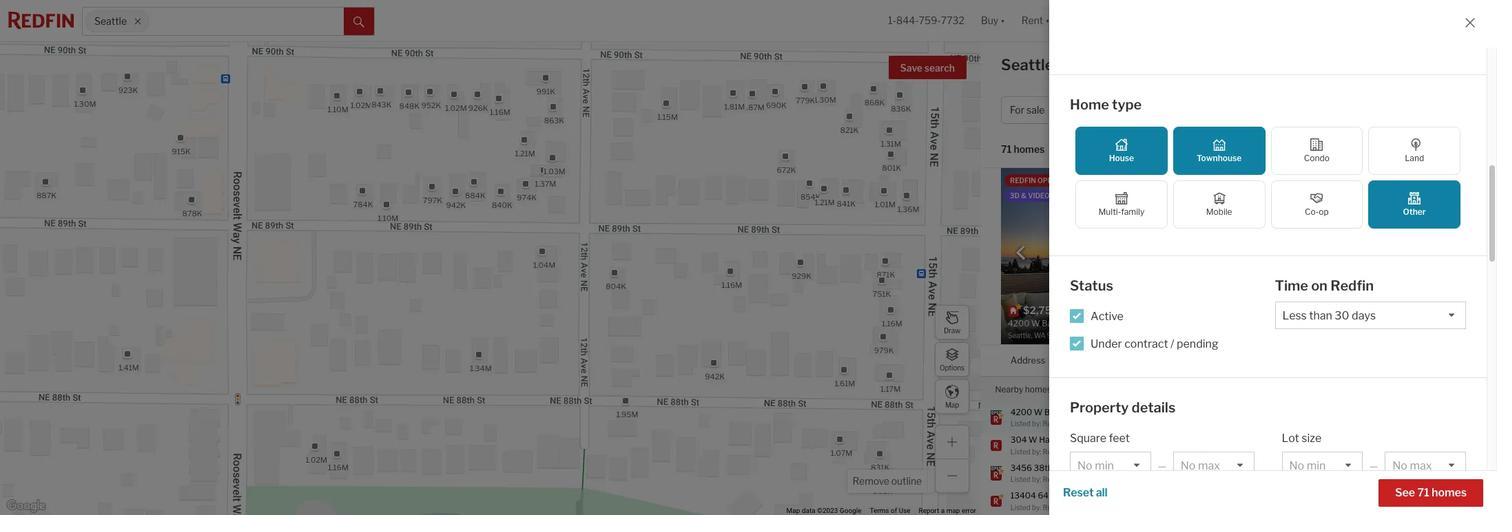 Task type: locate. For each thing, give the bounding box(es) containing it.
1 — from the left
[[1158, 461, 1167, 472]]

that
[[1054, 384, 1069, 395]]

1 horizontal spatial 71
[[1418, 487, 1430, 500]]

6
[[1409, 496, 1414, 507]]

your
[[1097, 384, 1115, 395]]

1 vertical spatial status
[[1071, 278, 1114, 294]]

836k
[[891, 103, 911, 113]]

reset all
[[1064, 487, 1108, 500]]

w inside 304 w halladay st listed by: redfin
[[1029, 435, 1038, 445]]

open
[[1038, 176, 1058, 185]]

0 vertical spatial active
[[1441, 256, 1466, 266]]

homes down the "5 days"
[[1432, 487, 1468, 500]]

townhouse
[[1197, 153, 1242, 163]]

0 vertical spatial days
[[1416, 468, 1434, 479]]

by: for 304
[[1033, 448, 1042, 456]]

reset all button
[[1064, 480, 1108, 507]]

— right admiral
[[1158, 461, 1167, 472]]

days right 6
[[1416, 496, 1434, 507]]

st inside 304 w halladay st listed by: redfin
[[1074, 435, 1083, 445]]

863k down the 991k
[[544, 115, 564, 125]]

outline
[[892, 476, 922, 487]]

4 by: from the top
[[1033, 504, 1042, 512]]

1 horizontal spatial 1.10m
[[378, 214, 398, 223]]

— up $617
[[1370, 461, 1379, 472]]

list box down 6 days
[[1386, 515, 1467, 516]]

listed inside '13404 64th ter ne listed by: redfin'
[[1011, 504, 1031, 512]]

map down options
[[946, 401, 960, 409]]

redfin for holmes point
[[1043, 504, 1065, 512]]

884k
[[465, 190, 485, 200]]

status down year
[[1375, 256, 1400, 266]]

by: down 304 w halladay st link
[[1033, 448, 1042, 456]]

redfin inside '13404 64th ter ne listed by: redfin'
[[1043, 504, 1065, 512]]

land
[[1406, 153, 1425, 163]]

0 horizontal spatial —
[[1158, 461, 1167, 472]]

38th
[[1034, 463, 1053, 473]]

address
[[1011, 355, 1046, 366]]

Multi-family checkbox
[[1076, 181, 1168, 229]]

Mobile checkbox
[[1174, 181, 1266, 229]]

©2023
[[818, 507, 838, 515]]

listed inside '4200 w barrett st listed by: redfin'
[[1011, 420, 1031, 428]]

remove outline
[[853, 476, 922, 487]]

1.21m 1.37m
[[515, 148, 556, 188]]

listed for 304 w halladay st
[[1011, 448, 1031, 456]]

redfin inside 3456 38th ave sw listed by: redfin
[[1043, 476, 1065, 484]]

0 vertical spatial w
[[1035, 407, 1043, 417]]

1-
[[889, 15, 897, 26]]

0 vertical spatial favorite this home image
[[1466, 464, 1483, 481]]

0 horizontal spatial redfin
[[1011, 176, 1037, 185]]

reset
[[1064, 487, 1094, 500]]

0 horizontal spatial details
[[1132, 400, 1176, 416]]

homes up open
[[1014, 144, 1045, 155]]

list box down 2,670
[[1282, 452, 1364, 480]]

redfin up &
[[1011, 176, 1037, 185]]

1 days from the top
[[1416, 468, 1434, 479]]

2 horizontal spatial 1.02m
[[445, 103, 467, 112]]

status up under
[[1071, 278, 1114, 294]]

1.21m left 841k
[[815, 197, 835, 207]]

year built
[[1375, 219, 1412, 229]]

active up under
[[1091, 310, 1124, 323]]

1 horizontal spatial active
[[1441, 256, 1466, 266]]

save
[[901, 62, 923, 74]]

1 vertical spatial favorite this home image
[[1466, 492, 1483, 509]]

listed down 3456
[[1011, 476, 1031, 484]]

71 right 6
[[1418, 487, 1430, 500]]

2 3.5 from the top
[[1274, 468, 1287, 479]]

2 favorite this home image from the top
[[1466, 492, 1483, 509]]

by: inside 3456 38th ave sw listed by: redfin
[[1033, 476, 1042, 484]]

&
[[1022, 192, 1027, 200]]

redfin inside '4200 w barrett st listed by: redfin'
[[1043, 420, 1065, 428]]

favorite this home image up see 71 homes
[[1466, 464, 1483, 481]]

redfin inside redfin open sun, 2pm to 4pm 3d & video tour
[[1011, 176, 1037, 185]]

0 vertical spatial 863k
[[544, 115, 564, 125]]

seattle, wa homes for sale
[[1002, 56, 1200, 74]]

1 vertical spatial st
[[1074, 435, 1083, 445]]

1.21m up 1.37m
[[515, 148, 535, 158]]

1.61m
[[835, 379, 855, 389]]

71 homes
[[1002, 144, 1045, 155]]

listed for 4200 w barrett st
[[1011, 420, 1031, 428]]

1 vertical spatial homes
[[1026, 384, 1052, 395]]

71 down the for
[[1002, 144, 1012, 155]]

3 by: from the top
[[1033, 476, 1042, 484]]

848k
[[399, 101, 420, 110]]

1 horizontal spatial map
[[946, 401, 960, 409]]

Other checkbox
[[1369, 181, 1461, 229]]

by: down 13404 64th ter ne link
[[1033, 504, 1042, 512]]

0 horizontal spatial 1.21m
[[515, 148, 535, 158]]

0 horizontal spatial active
[[1091, 310, 1124, 323]]

listed down "304"
[[1011, 448, 1031, 456]]

7732
[[941, 15, 965, 26]]

details down criteria
[[1132, 400, 1176, 416]]

942k
[[446, 200, 466, 210], [705, 372, 725, 381]]

1 vertical spatial active
[[1091, 310, 1124, 323]]

feet
[[1109, 432, 1130, 445]]

listed inside 3456 38th ave sw listed by: redfin
[[1011, 476, 1031, 484]]

st right halladay
[[1074, 435, 1083, 445]]

details right the "view"
[[1430, 323, 1460, 335]]

1 horizontal spatial redfin
[[1318, 179, 1349, 190]]

remove seattle image
[[134, 17, 142, 26]]

1 vertical spatial map
[[787, 507, 801, 515]]

homes
[[1090, 56, 1142, 74]]

1 horizontal spatial 1.02m
[[350, 101, 372, 110]]

days right 5
[[1416, 468, 1434, 479]]

0 vertical spatial details
[[1430, 323, 1460, 335]]

1.21m for 1.21m 1.37m
[[515, 148, 535, 158]]

redfin for magnolia
[[1043, 420, 1065, 428]]

data
[[802, 507, 816, 515]]

0 horizontal spatial 1.10m
[[327, 105, 348, 114]]

listed inside 304 w halladay st listed by: redfin
[[1011, 448, 1031, 456]]

0 horizontal spatial map
[[787, 507, 801, 515]]

details inside button
[[1430, 323, 1460, 335]]

w right "304"
[[1029, 435, 1038, 445]]

0 vertical spatial 1.21m
[[515, 148, 535, 158]]

price
[[1086, 104, 1110, 116]]

1 vertical spatial details
[[1132, 400, 1176, 416]]

report
[[919, 507, 940, 515]]

1 horizontal spatial 942k
[[705, 372, 725, 381]]

family
[[1122, 207, 1145, 217]]

304 w halladay st link
[[1011, 435, 1083, 446]]

st for 4200 w barrett st
[[1074, 407, 1083, 417]]

redfin down halladay
[[1043, 448, 1065, 456]]

st for 304 w halladay st
[[1074, 435, 1083, 445]]

29,
[[1328, 290, 1340, 300]]

favorite button checkbox
[[1213, 172, 1236, 195]]

0 vertical spatial 71
[[1002, 144, 1012, 155]]

on down the none
[[1312, 278, 1328, 294]]

map for map data ©2023 google
[[787, 507, 801, 515]]

— for square feet
[[1158, 461, 1167, 472]]

1 3.5 from the top
[[1274, 440, 1287, 451]]

804k
[[606, 282, 626, 291]]

homes inside button
[[1432, 487, 1468, 500]]

$/sq. ft.
[[1250, 219, 1282, 229]]

0 horizontal spatial 942k
[[446, 200, 466, 210]]

report a map error link
[[919, 507, 977, 515]]

House checkbox
[[1076, 127, 1168, 175]]

—
[[1158, 461, 1167, 472], [1370, 461, 1379, 472]]

for sale button
[[1002, 97, 1072, 124]]

homes for 71
[[1014, 144, 1045, 155]]

1.02m
[[350, 101, 372, 110], [445, 103, 467, 112], [305, 455, 327, 465]]

3.5 for 2,670
[[1274, 440, 1287, 451]]

w right "4200"
[[1035, 407, 1043, 417]]

list box
[[1276, 302, 1467, 329], [1071, 452, 1152, 480], [1174, 452, 1255, 480], [1282, 452, 1364, 480], [1386, 452, 1467, 480], [1071, 515, 1152, 516], [1174, 515, 1255, 516], [1282, 515, 1364, 516], [1386, 515, 1467, 516]]

dorothee
[[1281, 190, 1324, 202]]

779k
[[796, 96, 815, 105]]

st right barrett
[[1074, 407, 1083, 417]]

1 vertical spatial w
[[1029, 435, 1038, 445]]

redfin inside listed by redfin agent dorothee graham
[[1318, 179, 1349, 190]]

by: inside '4200 w barrett st listed by: redfin'
[[1033, 420, 1042, 428]]

831k
[[871, 463, 890, 473]]

1 horizontal spatial details
[[1430, 323, 1460, 335]]

2 vertical spatial homes
[[1432, 487, 1468, 500]]

1 vertical spatial 942k
[[705, 372, 725, 381]]

a
[[941, 507, 945, 515]]

3.5 left size
[[1274, 440, 1287, 451]]

w
[[1035, 407, 1043, 417], [1029, 435, 1038, 445]]

4200
[[1011, 407, 1033, 417]]

1.02m inside 1.02m 1.16m
[[305, 455, 327, 465]]

0 horizontal spatial 863k
[[544, 115, 564, 125]]

0 vertical spatial 3.5
[[1274, 440, 1287, 451]]

listed down 13404
[[1011, 504, 1031, 512]]

2 st from the top
[[1074, 435, 1083, 445]]

1 by: from the top
[[1033, 420, 1042, 428]]

0 vertical spatial st
[[1074, 407, 1083, 417]]

1.21m inside 1.21m 1.37m
[[515, 148, 535, 158]]

map left data
[[787, 507, 801, 515]]

2 days from the top
[[1416, 496, 1434, 507]]

by: down 38th
[[1033, 476, 1042, 484]]

open
[[1250, 290, 1271, 300]]

1 st from the top
[[1074, 407, 1083, 417]]

1 vertical spatial 863k
[[873, 486, 893, 496]]

0 vertical spatial homes
[[1014, 144, 1045, 155]]

0 horizontal spatial status
[[1071, 278, 1114, 294]]

1 vertical spatial 71
[[1418, 487, 1430, 500]]

on left oct
[[1300, 290, 1309, 300]]

863k up terms
[[873, 486, 893, 496]]

map inside button
[[946, 401, 960, 409]]

by: down "4200 w barrett st" link
[[1033, 420, 1042, 428]]

by: inside 304 w halladay st listed by: redfin
[[1033, 448, 1042, 456]]

None search field
[[149, 8, 344, 35]]

hoa
[[1250, 256, 1268, 266]]

redfin down barrett
[[1043, 420, 1065, 428]]

0 vertical spatial 942k
[[446, 200, 466, 210]]

redfin up graham
[[1318, 179, 1349, 190]]

listed inside listed by redfin agent dorothee graham
[[1281, 179, 1306, 190]]

0 horizontal spatial 1.30m
[[74, 99, 96, 109]]

2 by: from the top
[[1033, 448, 1042, 456]]

1 vertical spatial 1.21m
[[815, 197, 835, 207]]

type
[[1113, 96, 1142, 113]]

listed down "4200"
[[1011, 420, 1031, 428]]

previous button image
[[1015, 246, 1028, 260]]

map
[[947, 507, 961, 515]]

favorite button image
[[1213, 172, 1236, 195]]

868k 1.15m
[[657, 97, 885, 122]]

— for lot size
[[1370, 461, 1379, 472]]

halladay
[[1040, 435, 1073, 445]]

$617
[[1366, 496, 1385, 507]]

active
[[1441, 256, 1466, 266], [1091, 310, 1124, 323]]

homes left "that"
[[1026, 384, 1052, 395]]

w for 304
[[1029, 435, 1038, 445]]

admiral
[[1120, 468, 1150, 479]]

sun,
[[1059, 176, 1076, 185]]

3.5
[[1274, 440, 1287, 451], [1274, 468, 1287, 479]]

1.81m
[[724, 101, 745, 111]]

redfin inside 304 w halladay st listed by: redfin
[[1043, 448, 1065, 456]]

listed up dorothee
[[1281, 179, 1306, 190]]

71
[[1002, 144, 1012, 155], [1418, 487, 1430, 500]]

0 vertical spatial map
[[946, 401, 960, 409]]

by: inside '13404 64th ter ne listed by: redfin'
[[1033, 504, 1042, 512]]

1 vertical spatial 3.5
[[1274, 468, 1287, 479]]

2 — from the left
[[1370, 461, 1379, 472]]

active down 1988
[[1441, 256, 1466, 266]]

3.5 down lot
[[1274, 468, 1287, 479]]

st inside '4200 w barrett st listed by: redfin'
[[1074, 407, 1083, 417]]

save search
[[901, 62, 955, 74]]

list box up see 71 homes
[[1386, 452, 1467, 480]]

redfin down 13404 64th ter ne link
[[1043, 504, 1065, 512]]

redfin down "3456 38th ave sw" link
[[1043, 476, 1065, 484]]

north admiral
[[1095, 468, 1150, 479]]

co-
[[1306, 207, 1320, 217]]

13404 64th ter ne listed by: redfin
[[1011, 491, 1085, 512]]

w inside '4200 w barrett st listed by: redfin'
[[1035, 407, 1043, 417]]

1 vertical spatial 1.10m
[[378, 214, 398, 223]]

homes for nearby
[[1026, 384, 1052, 395]]

1 vertical spatial days
[[1416, 496, 1434, 507]]

google
[[840, 507, 862, 515]]

1 horizontal spatial —
[[1370, 461, 1379, 472]]

0 horizontal spatial 1.02m
[[305, 455, 327, 465]]

863k
[[544, 115, 564, 125], [873, 486, 893, 496]]

1.87m
[[743, 102, 765, 112]]

table button
[[1443, 146, 1477, 168]]

listed
[[1281, 179, 1306, 190], [1011, 420, 1031, 428], [1011, 448, 1031, 456], [1011, 476, 1031, 484], [1011, 504, 1031, 512]]

1 horizontal spatial status
[[1375, 256, 1400, 266]]

favorite this home image
[[1466, 464, 1483, 481], [1466, 492, 1483, 509]]

contract
[[1125, 337, 1169, 351]]

option group
[[1076, 127, 1461, 229]]

address button
[[1011, 345, 1046, 376]]

Co-op checkbox
[[1271, 181, 1364, 229]]

1 horizontal spatial 1.21m
[[815, 197, 835, 207]]

favorite this home image right 6 days
[[1466, 492, 1483, 509]]

1.36m
[[898, 204, 920, 214]]

terms of use link
[[870, 507, 911, 515]]



Task type: vqa. For each thing, say whether or not it's contained in the screenshot.
3.5 baths related to $470,000
no



Task type: describe. For each thing, give the bounding box(es) containing it.
multi-family
[[1099, 207, 1145, 217]]

$705
[[1320, 219, 1341, 229]]

3,400
[[1310, 468, 1333, 479]]

house:
[[1273, 290, 1300, 300]]

time
[[1276, 278, 1309, 294]]

price button
[[1077, 97, 1136, 124]]

video
[[1029, 192, 1050, 200]]

2pm
[[1077, 176, 1093, 185]]

terms
[[870, 507, 890, 515]]

915k
[[172, 146, 190, 156]]

ft.
[[1272, 219, 1282, 229]]

redfin for north admiral
[[1043, 476, 1065, 484]]

op
[[1320, 207, 1329, 217]]

690k
[[766, 101, 787, 110]]

stories
[[1071, 495, 1107, 508]]

1 horizontal spatial 1.30m
[[814, 95, 836, 104]]

next button image
[[1213, 246, 1226, 260]]

878k
[[182, 208, 202, 218]]

2,670
[[1310, 440, 1332, 451]]

days for 6 days
[[1416, 496, 1434, 507]]

see 71 homes
[[1396, 487, 1468, 500]]

home type
[[1071, 96, 1142, 113]]

868k
[[865, 97, 885, 107]]

map region
[[0, 0, 1113, 516]]

tour
[[1052, 192, 1071, 200]]

view
[[1406, 323, 1428, 335]]

1 horizontal spatial 863k
[[873, 486, 893, 496]]

x-out this home image
[[1277, 320, 1293, 337]]

under contract / pending
[[1091, 337, 1219, 351]]

option group containing house
[[1076, 127, 1461, 229]]

1.17m
[[881, 385, 901, 394]]

map for map
[[946, 401, 960, 409]]

1.34m
[[470, 363, 492, 373]]

854k
[[801, 192, 821, 202]]

under
[[1091, 337, 1123, 351]]

by: for 4200
[[1033, 420, 1042, 428]]

w for 4200
[[1035, 407, 1043, 417]]

1.16m inside 1.02m 1.16m
[[328, 463, 348, 473]]

13404 64th ter ne link
[[1011, 491, 1085, 502]]

north
[[1095, 468, 1118, 479]]

photos button
[[1388, 146, 1443, 166]]

details for property details
[[1132, 400, 1176, 416]]

926k
[[468, 103, 488, 112]]

list box down holmes on the bottom right of page
[[1071, 515, 1152, 516]]

1988
[[1445, 219, 1466, 229]]

844-
[[897, 15, 919, 26]]

751k
[[873, 289, 891, 299]]

seattle
[[94, 15, 127, 27]]

agent
[[1351, 179, 1379, 190]]

2:00pm
[[1342, 290, 1374, 300]]

Townhouse checkbox
[[1174, 127, 1266, 175]]

1.21m for 1.21m
[[815, 197, 835, 207]]

list box down the 2:00pm
[[1276, 302, 1467, 329]]

photos
[[1390, 147, 1427, 160]]

time on redfin
[[1276, 278, 1375, 294]]

6 days
[[1409, 496, 1434, 507]]

listed for 13404 64th ter ne
[[1011, 504, 1031, 512]]

other
[[1404, 207, 1427, 217]]

details for view details
[[1430, 323, 1460, 335]]

list box down the 3,400
[[1282, 515, 1364, 516]]

by: for 3456
[[1033, 476, 1042, 484]]

Land checkbox
[[1369, 127, 1461, 175]]

1 horizontal spatial on
[[1312, 278, 1328, 294]]

1.37m
[[535, 179, 556, 188]]

redfin for queen anne
[[1043, 448, 1065, 456]]

list box down 4
[[1174, 515, 1255, 516]]

863k inside 848k 863k
[[544, 115, 564, 125]]

map button
[[935, 380, 970, 414]]

criteria
[[1117, 384, 1144, 395]]

google image
[[3, 498, 49, 516]]

match
[[1071, 384, 1096, 395]]

0 vertical spatial 1.10m
[[327, 105, 348, 114]]

801k
[[882, 163, 901, 172]]

list box down $2,750,000 on the bottom
[[1174, 452, 1255, 480]]

pending
[[1177, 337, 1219, 351]]

to
[[1094, 176, 1104, 185]]

nearby
[[996, 384, 1024, 395]]

all
[[1097, 487, 1108, 500]]

remove
[[853, 476, 890, 487]]

0 horizontal spatial 71
[[1002, 144, 1012, 155]]

71 inside button
[[1418, 487, 1430, 500]]

square
[[1071, 432, 1107, 445]]

by: for 13404
[[1033, 504, 1042, 512]]

co-op
[[1306, 207, 1329, 217]]

304 w halladay st listed by: redfin
[[1011, 435, 1083, 456]]

property
[[1071, 400, 1129, 416]]

holmes point
[[1095, 496, 1147, 507]]

multi-
[[1099, 207, 1122, 217]]

929k
[[792, 271, 812, 281]]

options button
[[935, 343, 970, 377]]

view details button
[[1399, 317, 1468, 341]]

Condo checkbox
[[1271, 127, 1364, 175]]

nearby homes that match your criteria
[[996, 384, 1144, 395]]

open house: on oct 29, 2:00pm
[[1250, 290, 1374, 300]]

view details
[[1406, 323, 1460, 335]]

ter
[[1059, 491, 1072, 501]]

0 vertical spatial status
[[1375, 256, 1400, 266]]

304
[[1011, 435, 1027, 445]]

991k
[[536, 86, 555, 96]]

841k
[[837, 199, 856, 209]]

1.15m
[[657, 112, 678, 122]]

listed for 3456 38th ave sw
[[1011, 476, 1031, 484]]

sort
[[1062, 144, 1082, 155]]

built
[[1394, 219, 1412, 229]]

lot size
[[1282, 432, 1322, 445]]

holmes
[[1095, 496, 1125, 507]]

mobile
[[1207, 207, 1233, 217]]

0 horizontal spatial on
[[1300, 290, 1309, 300]]

days for 5 days
[[1416, 468, 1434, 479]]

672k
[[777, 165, 796, 175]]

13404
[[1011, 491, 1037, 501]]

3d
[[1011, 192, 1020, 200]]

redfin down the none
[[1331, 278, 1375, 294]]

3.5 for 3,400
[[1274, 468, 1287, 479]]

3456
[[1011, 463, 1033, 473]]

list box down the queen
[[1071, 452, 1152, 480]]

none
[[1320, 256, 1341, 266]]

1 favorite this home image from the top
[[1466, 464, 1483, 481]]

$/sq.
[[1250, 219, 1270, 229]]

797k
[[423, 196, 442, 205]]

recommended
[[1087, 144, 1157, 155]]

photo of 4200 w barrett st, seattle, wa 98199 image
[[1002, 168, 1239, 345]]

1.04m
[[533, 260, 555, 270]]

table
[[1446, 147, 1474, 160]]

759-
[[919, 15, 941, 26]]

submit search image
[[354, 16, 365, 27]]

queen anne
[[1095, 440, 1143, 451]]

listed by redfin agent dorothee graham
[[1281, 179, 1379, 202]]

oct
[[1312, 290, 1326, 300]]

840k
[[492, 200, 512, 210]]



